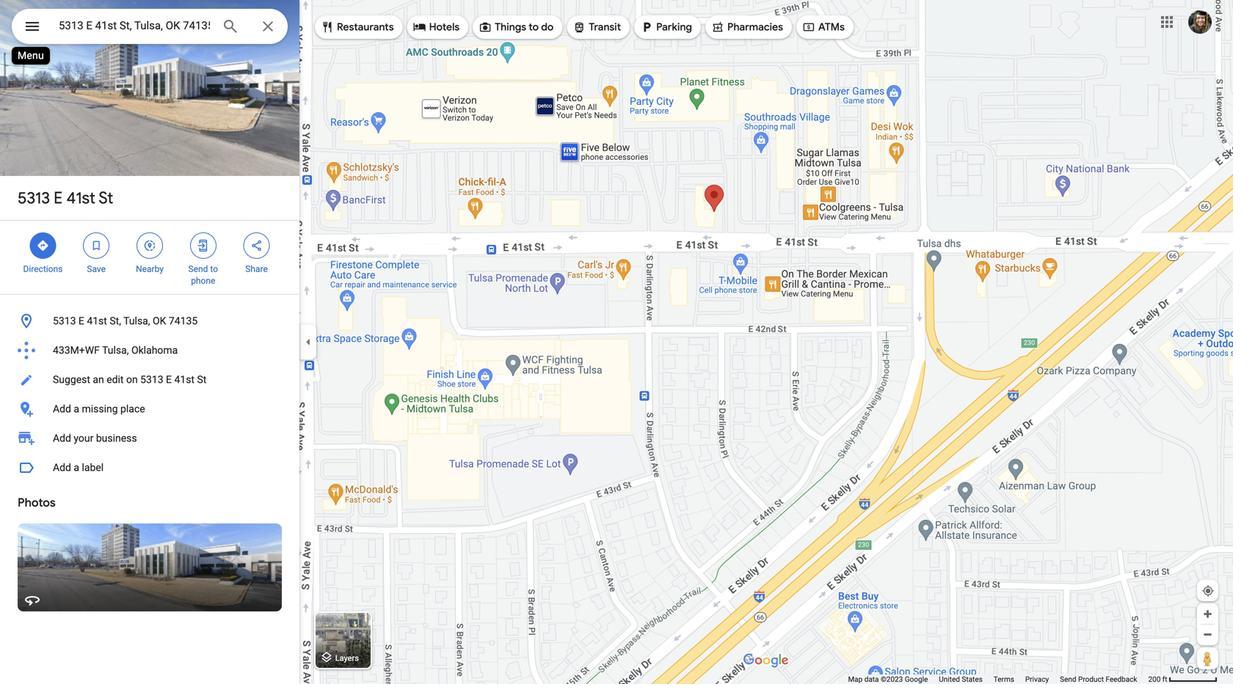 Task type: vqa. For each thing, say whether or not it's contained in the screenshot.
The Search By Voice image
no



Task type: locate. For each thing, give the bounding box(es) containing it.
send
[[188, 264, 208, 275], [1060, 676, 1077, 685]]

send up phone
[[188, 264, 208, 275]]

1 horizontal spatial 5313
[[53, 315, 76, 327]]

2 add from the top
[[53, 433, 71, 445]]

2 vertical spatial add
[[53, 462, 71, 474]]

to inside send to phone
[[210, 264, 218, 275]]

1 vertical spatial send
[[1060, 676, 1077, 685]]

2 vertical spatial 5313
[[140, 374, 163, 386]]

add a missing place button
[[0, 395, 300, 424]]

do
[[541, 21, 554, 34]]


[[143, 238, 156, 254]]

1 vertical spatial 5313
[[53, 315, 76, 327]]

41st down oklahoma
[[174, 374, 195, 386]]

1 vertical spatial add
[[53, 433, 71, 445]]

st up 
[[99, 188, 113, 209]]

add
[[53, 403, 71, 416], [53, 433, 71, 445], [53, 462, 71, 474]]

74135
[[169, 315, 198, 327]]

0 horizontal spatial send
[[188, 264, 208, 275]]

united
[[939, 676, 960, 685]]

add left your
[[53, 433, 71, 445]]

0 horizontal spatial to
[[210, 264, 218, 275]]

1 horizontal spatial e
[[78, 315, 84, 327]]

tulsa, right 'st,'
[[123, 315, 150, 327]]


[[36, 238, 49, 254]]

0 vertical spatial send
[[188, 264, 208, 275]]

1 horizontal spatial to
[[529, 21, 539, 34]]

a
[[74, 403, 79, 416], [74, 462, 79, 474]]

a for missing
[[74, 403, 79, 416]]

send for send to phone
[[188, 264, 208, 275]]

3 add from the top
[[53, 462, 71, 474]]

add inside "button"
[[53, 462, 71, 474]]

pharmacies
[[728, 21, 783, 34]]

©2023
[[881, 676, 903, 685]]

map data ©2023 google
[[848, 676, 928, 685]]

 button
[[12, 9, 53, 47]]


[[802, 19, 816, 35]]

41st left 'st,'
[[87, 315, 107, 327]]

 search field
[[12, 9, 288, 47]]

a inside button
[[74, 403, 79, 416]]

suggest an edit on 5313 e 41st st
[[53, 374, 207, 386]]

show your location image
[[1202, 585, 1215, 598]]

a left the missing
[[74, 403, 79, 416]]

add for add your business
[[53, 433, 71, 445]]

tulsa, down 'st,'
[[102, 345, 129, 357]]

send for send product feedback
[[1060, 676, 1077, 685]]

send inside button
[[1060, 676, 1077, 685]]

privacy
[[1026, 676, 1049, 685]]

41st
[[66, 188, 95, 209], [87, 315, 107, 327], [174, 374, 195, 386]]

tulsa,
[[123, 315, 150, 327], [102, 345, 129, 357]]

a left label
[[74, 462, 79, 474]]

a inside "button"
[[74, 462, 79, 474]]

google
[[905, 676, 928, 685]]

send left the 'product'
[[1060, 676, 1077, 685]]

 pharmacies
[[711, 19, 783, 35]]

5313 e 41st st
[[18, 188, 113, 209]]

suggest an edit on 5313 e 41st st button
[[0, 366, 300, 395]]

5313 for 5313 e 41st st, tulsa, ok 74135
[[53, 315, 76, 327]]

1 vertical spatial st
[[197, 374, 207, 386]]

200 ft button
[[1149, 676, 1218, 685]]

edit
[[107, 374, 124, 386]]

0 vertical spatial add
[[53, 403, 71, 416]]

0 horizontal spatial e
[[54, 188, 63, 209]]

0 vertical spatial 41st
[[66, 188, 95, 209]]

433m+wf tulsa, oklahoma
[[53, 345, 178, 357]]

 transit
[[573, 19, 621, 35]]

e inside 5313 e 41st st, tulsa, ok 74135 button
[[78, 315, 84, 327]]

0 vertical spatial a
[[74, 403, 79, 416]]

e
[[54, 188, 63, 209], [78, 315, 84, 327], [166, 374, 172, 386]]

0 horizontal spatial 5313
[[18, 188, 50, 209]]

footer inside google maps element
[[848, 675, 1149, 685]]

1 vertical spatial e
[[78, 315, 84, 327]]

share
[[245, 264, 268, 275]]

None field
[[59, 17, 210, 35]]

1 vertical spatial tulsa,
[[102, 345, 129, 357]]

0 vertical spatial e
[[54, 188, 63, 209]]

1 vertical spatial 41st
[[87, 315, 107, 327]]

footer
[[848, 675, 1149, 685]]

1 vertical spatial a
[[74, 462, 79, 474]]

ok
[[153, 315, 166, 327]]

oklahoma
[[131, 345, 178, 357]]

5313 up 433m+wf
[[53, 315, 76, 327]]

5313 e 41st st main content
[[0, 0, 300, 685]]

product
[[1079, 676, 1104, 685]]

states
[[962, 676, 983, 685]]

e up 433m+wf
[[78, 315, 84, 327]]

2 a from the top
[[74, 462, 79, 474]]

st inside button
[[197, 374, 207, 386]]

1 vertical spatial to
[[210, 264, 218, 275]]

0 vertical spatial st
[[99, 188, 113, 209]]

show street view coverage image
[[1197, 648, 1219, 670]]

business
[[96, 433, 137, 445]]

5313 right the on
[[140, 374, 163, 386]]

1 horizontal spatial st
[[197, 374, 207, 386]]

place
[[120, 403, 145, 416]]

5313
[[18, 188, 50, 209], [53, 315, 76, 327], [140, 374, 163, 386]]

st
[[99, 188, 113, 209], [197, 374, 207, 386]]

1 horizontal spatial send
[[1060, 676, 1077, 685]]

layers
[[335, 654, 359, 664]]

e up directions
[[54, 188, 63, 209]]

privacy button
[[1026, 675, 1049, 685]]

atms
[[819, 21, 845, 34]]

send to phone
[[188, 264, 218, 286]]

e down oklahoma
[[166, 374, 172, 386]]

 parking
[[640, 19, 692, 35]]

ft
[[1163, 676, 1168, 685]]

1 add from the top
[[53, 403, 71, 416]]

st,
[[110, 315, 121, 327]]

data
[[865, 676, 879, 685]]

add inside button
[[53, 403, 71, 416]]

save
[[87, 264, 106, 275]]

add left label
[[53, 462, 71, 474]]

2 vertical spatial e
[[166, 374, 172, 386]]

5313 for 5313 e 41st st
[[18, 188, 50, 209]]

200 ft
[[1149, 676, 1168, 685]]

hotels
[[429, 21, 460, 34]]

directions
[[23, 264, 63, 275]]

st down 433m+wf tulsa, oklahoma button
[[197, 374, 207, 386]]

to
[[529, 21, 539, 34], [210, 264, 218, 275]]

footer containing map data ©2023 google
[[848, 675, 1149, 685]]

add down suggest
[[53, 403, 71, 416]]

200
[[1149, 676, 1161, 685]]

e for st
[[54, 188, 63, 209]]

feedback
[[1106, 676, 1138, 685]]

2 horizontal spatial e
[[166, 374, 172, 386]]

5313 e 41st st, tulsa, ok 74135 button
[[0, 307, 300, 336]]

1 a from the top
[[74, 403, 79, 416]]

5313 up ''
[[18, 188, 50, 209]]

2 vertical spatial 41st
[[174, 374, 195, 386]]

transit
[[589, 21, 621, 34]]

2 horizontal spatial 5313
[[140, 374, 163, 386]]

0 vertical spatial 5313
[[18, 188, 50, 209]]

to left "do"
[[529, 21, 539, 34]]

send product feedback
[[1060, 676, 1138, 685]]

send inside send to phone
[[188, 264, 208, 275]]


[[573, 19, 586, 35]]

41st up 
[[66, 188, 95, 209]]


[[321, 19, 334, 35]]

0 vertical spatial tulsa,
[[123, 315, 150, 327]]

united states
[[939, 676, 983, 685]]

41st inside 5313 e 41st st, tulsa, ok 74135 button
[[87, 315, 107, 327]]

label
[[82, 462, 104, 474]]

0 vertical spatial to
[[529, 21, 539, 34]]

to up phone
[[210, 264, 218, 275]]



Task type: describe. For each thing, give the bounding box(es) containing it.

[[250, 238, 263, 254]]

terms
[[994, 676, 1015, 685]]


[[479, 19, 492, 35]]

on
[[126, 374, 138, 386]]

missing
[[82, 403, 118, 416]]

e inside suggest an edit on 5313 e 41st st button
[[166, 374, 172, 386]]

add a label button
[[0, 454, 300, 483]]

actions for 5313 e 41st st region
[[0, 221, 300, 294]]

things
[[495, 21, 526, 34]]

41st inside suggest an edit on 5313 e 41st st button
[[174, 374, 195, 386]]

suggest
[[53, 374, 90, 386]]

google maps element
[[0, 0, 1233, 685]]

restaurants
[[337, 21, 394, 34]]

united states button
[[939, 675, 983, 685]]

a for label
[[74, 462, 79, 474]]

collapse side panel image
[[300, 334, 316, 351]]

add a label
[[53, 462, 104, 474]]

photos
[[18, 496, 56, 511]]

41st for st,
[[87, 315, 107, 327]]

terms button
[[994, 675, 1015, 685]]

your
[[74, 433, 93, 445]]


[[90, 238, 103, 254]]

e for st,
[[78, 315, 84, 327]]

433m+wf
[[53, 345, 100, 357]]

nearby
[[136, 264, 164, 275]]

5313 E 41st St, Tulsa, OK 74135 field
[[12, 9, 288, 44]]

add your business link
[[0, 424, 300, 454]]

add for add a missing place
[[53, 403, 71, 416]]


[[640, 19, 653, 35]]

41st for st
[[66, 188, 95, 209]]

433m+wf tulsa, oklahoma button
[[0, 336, 300, 366]]


[[711, 19, 725, 35]]

none field inside 5313 e 41st st, tulsa, ok 74135 field
[[59, 17, 210, 35]]

map
[[848, 676, 863, 685]]

0 horizontal spatial st
[[99, 188, 113, 209]]

5313 e 41st st, tulsa, ok 74135
[[53, 315, 198, 327]]

add for add a label
[[53, 462, 71, 474]]

 restaurants
[[321, 19, 394, 35]]

phone
[[191, 276, 215, 286]]

zoom out image
[[1203, 630, 1214, 641]]

add your business
[[53, 433, 137, 445]]

parking
[[656, 21, 692, 34]]

zoom in image
[[1203, 609, 1214, 620]]

 atms
[[802, 19, 845, 35]]


[[197, 238, 210, 254]]


[[23, 16, 41, 37]]

an
[[93, 374, 104, 386]]

send product feedback button
[[1060, 675, 1138, 685]]

 things to do
[[479, 19, 554, 35]]


[[413, 19, 426, 35]]

to inside  things to do
[[529, 21, 539, 34]]

 hotels
[[413, 19, 460, 35]]

add a missing place
[[53, 403, 145, 416]]

google account: giulia masi  
(giulia.masi@adept.ai) image
[[1189, 10, 1212, 34]]



